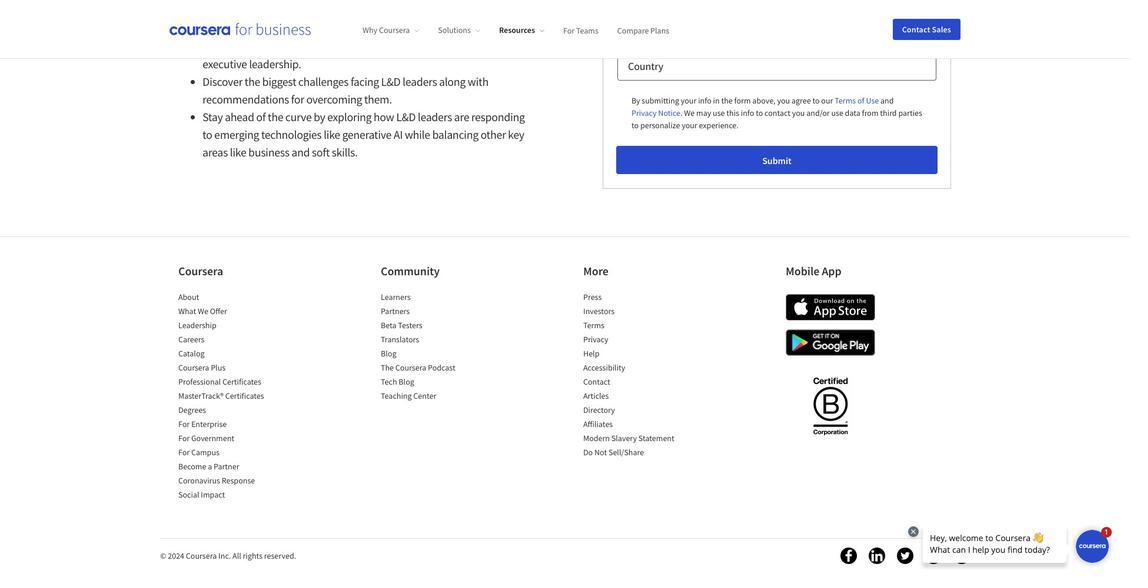 Task type: vqa. For each thing, say whether or not it's contained in the screenshot.
Liberal
no



Task type: locate. For each thing, give the bounding box(es) containing it.
2 list from the left
[[381, 291, 481, 405]]

social impact link
[[178, 490, 225, 500]]

for up become
[[178, 447, 190, 458]]

0 horizontal spatial you
[[342, 39, 359, 54]]

and
[[299, 39, 317, 54], [881, 95, 894, 106], [292, 145, 310, 160]]

your up . we
[[681, 95, 697, 106]]

modern slavery statement link
[[584, 433, 675, 444]]

the inside by submitting your info in the form above, you agree to our terms of use and privacy notice
[[722, 95, 733, 106]]

coursera facebook image
[[841, 548, 857, 565]]

for down degrees link
[[178, 419, 190, 430]]

leadership.
[[249, 57, 301, 71]]

contact inside press investors terms privacy help accessibility contact articles directory affiliates modern slavery statement do not sell/share
[[584, 377, 610, 387]]

coursera inside about what we offer leadership careers catalog coursera plus professional certificates mastertrack® certificates degrees for enterprise for government for campus become a partner coronavirus response social impact
[[178, 363, 209, 373]]

government
[[191, 433, 234, 444]]

press link
[[584, 292, 602, 303]]

© 2024 coursera inc. all rights reserved.
[[160, 551, 296, 562]]

job function
[[628, 17, 685, 31]]

1 list from the left
[[178, 291, 279, 503]]

certificates down 'professional certificates' link
[[225, 391, 264, 402]]

the up recommendations
[[245, 74, 260, 89]]

function
[[647, 17, 685, 31]]

1 horizontal spatial of
[[466, 39, 475, 54]]

1 horizontal spatial blog
[[399, 377, 414, 387]]

your inside . we may use this info to contact you and/or use data from third parties to personalize your experience.
[[682, 120, 698, 131]]

1 vertical spatial your
[[682, 120, 698, 131]]

tech blog link
[[381, 377, 414, 387]]

info left in
[[698, 95, 712, 106]]

why
[[363, 25, 378, 35]]

rights
[[243, 551, 263, 562]]

become
[[178, 462, 206, 472]]

0 vertical spatial and
[[299, 39, 317, 54]]

like up soft
[[324, 127, 340, 142]]

for campus link
[[178, 447, 220, 458]]

0 vertical spatial you
[[342, 39, 359, 54]]

recommendations
[[203, 92, 289, 107]]

form
[[735, 95, 751, 106]]

use left data
[[832, 108, 844, 118]]

and down 'technologies'
[[292, 145, 310, 160]]

l&d up ai at the top of the page
[[396, 110, 416, 124]]

list containing about
[[178, 291, 279, 503]]

your
[[681, 95, 697, 106], [682, 120, 698, 131]]

your down . we
[[682, 120, 698, 131]]

0 horizontal spatial list
[[178, 291, 279, 503]]

learners
[[381, 292, 411, 303]]

not
[[595, 447, 607, 458]]

submit
[[763, 155, 792, 167]]

leaders up while
[[418, 110, 452, 124]]

why coursera link
[[363, 25, 419, 35]]

1 vertical spatial contact
[[584, 377, 610, 387]]

of right value at left top
[[466, 39, 475, 54]]

organizational
[[203, 39, 270, 54]]

how down the them.
[[374, 110, 394, 124]]

tech
[[381, 377, 397, 387]]

we
[[198, 306, 208, 317]]

1 horizontal spatial like
[[324, 127, 340, 142]]

to down above,
[[756, 108, 763, 118]]

list containing learners
[[381, 291, 481, 405]]

and down has
[[299, 39, 317, 54]]

do not sell/share link
[[584, 447, 644, 458]]

1 horizontal spatial info
[[741, 108, 754, 118]]

1 horizontal spatial how
[[374, 110, 394, 124]]

contact left sales
[[902, 24, 931, 34]]

do
[[584, 447, 593, 458]]

1 vertical spatial info
[[741, 108, 754, 118]]

coursera up tech blog link
[[396, 363, 426, 373]]

coursera twitter image
[[897, 548, 914, 565]]

how
[[319, 39, 340, 54], [374, 110, 394, 124]]

sales
[[932, 24, 952, 34]]

while
[[405, 127, 430, 142]]

certificates up mastertrack® certificates link
[[223, 377, 261, 387]]

leaders
[[403, 74, 437, 89], [418, 110, 452, 124]]

degrees
[[178, 405, 206, 416]]

mastertrack® certificates link
[[178, 391, 264, 402]]

logo of certified b corporation image
[[806, 371, 855, 442]]

info down form
[[741, 108, 754, 118]]

reserved.
[[264, 551, 296, 562]]

your inside by submitting your info in the form above, you agree to our terms of use and privacy notice
[[681, 95, 697, 106]]

0 vertical spatial leaders
[[403, 74, 437, 89]]

0 vertical spatial like
[[324, 127, 340, 142]]

0 horizontal spatial blog
[[381, 349, 397, 359]]

in
[[713, 95, 720, 106]]

find out why learning has become increasingly central to achieving organizational goals and how you can position the value of l&d to executive leadership. discover the biggest challenges facing l&d leaders along with recommendations for overcoming them. stay ahead of the curve by exploring how l&d leaders are responding to emerging technologies like generative ai while balancing other key areas like business and soft skills.
[[203, 21, 525, 160]]

skills.
[[332, 145, 358, 160]]

the right in
[[722, 95, 733, 106]]

coursera linkedin image
[[869, 548, 886, 565]]

1 use from the left
[[713, 108, 725, 118]]

leadership
[[178, 320, 216, 331]]

of right ahead
[[256, 110, 266, 124]]

what we offer link
[[178, 306, 227, 317]]

catalog
[[178, 349, 205, 359]]

testers
[[398, 320, 423, 331]]

privacy notice link
[[632, 107, 681, 120]]

get it on google play image
[[786, 330, 876, 356]]

1 vertical spatial you
[[777, 95, 790, 106]]

1 vertical spatial blog
[[399, 377, 414, 387]]

contact
[[765, 108, 791, 118]]

for left teams
[[563, 25, 575, 35]]

center
[[414, 391, 436, 402]]

by
[[632, 95, 640, 106]]

list containing press
[[584, 291, 684, 461]]

accessibility
[[584, 363, 626, 373]]

resources
[[499, 25, 535, 35]]

blog up teaching center link
[[399, 377, 414, 387]]

1 vertical spatial of
[[256, 110, 266, 124]]

responding
[[471, 110, 525, 124]]

directory
[[584, 405, 615, 416]]

generative
[[342, 127, 392, 142]]

1 horizontal spatial you
[[777, 95, 790, 106]]

curve
[[285, 110, 312, 124]]

3 list from the left
[[584, 291, 684, 461]]

you inside find out why learning has become increasingly central to achieving organizational goals and how you can position the value of l&d to executive leadership. discover the biggest challenges facing l&d leaders along with recommendations for overcoming them. stay ahead of the curve by exploring how l&d leaders are responding to emerging technologies like generative ai while balancing other key areas like business and soft skills.
[[342, 39, 359, 54]]

campus
[[191, 447, 220, 458]]

goals
[[272, 39, 297, 54]]

the left curve
[[268, 110, 283, 124]]

0 horizontal spatial info
[[698, 95, 712, 106]]

like down emerging
[[230, 145, 246, 160]]

statement
[[639, 433, 675, 444]]

learners partners beta testers translators blog the coursera podcast tech blog teaching center
[[381, 292, 456, 402]]

0 horizontal spatial how
[[319, 39, 340, 54]]

1 horizontal spatial list
[[381, 291, 481, 405]]

0 horizontal spatial use
[[713, 108, 725, 118]]

0 vertical spatial your
[[681, 95, 697, 106]]

press
[[584, 292, 602, 303]]

coursera up about
[[178, 264, 223, 279]]

ai
[[394, 127, 403, 142]]

how down become
[[319, 39, 340, 54]]

1 vertical spatial and
[[881, 95, 894, 106]]

coursera plus link
[[178, 363, 226, 373]]

contact up articles
[[584, 377, 610, 387]]

degrees link
[[178, 405, 206, 416]]

leaders left along
[[403, 74, 437, 89]]

for teams
[[563, 25, 599, 35]]

use up experience.
[[713, 108, 725, 118]]

partners
[[381, 306, 410, 317]]

0 vertical spatial contact
[[902, 24, 931, 34]]

sell/share
[[609, 447, 644, 458]]

contact sales button
[[893, 19, 961, 40]]

l&d up the them.
[[381, 74, 401, 89]]

community
[[381, 264, 440, 279]]

enterprise
[[191, 419, 227, 430]]

personalize
[[641, 120, 680, 131]]

download on the app store image
[[786, 294, 876, 321]]

0 vertical spatial info
[[698, 95, 712, 106]]

list
[[178, 291, 279, 503], [381, 291, 481, 405], [584, 291, 684, 461]]

0 vertical spatial blog
[[381, 349, 397, 359]]

2 vertical spatial you
[[792, 108, 805, 118]]

to
[[458, 21, 467, 36], [499, 39, 509, 54], [756, 108, 763, 118], [632, 120, 639, 131], [203, 127, 212, 142]]

0 horizontal spatial like
[[230, 145, 246, 160]]

you down become
[[342, 39, 359, 54]]

0 vertical spatial of
[[466, 39, 475, 54]]

for up for campus link
[[178, 433, 190, 444]]

certificates
[[223, 377, 261, 387], [225, 391, 264, 402]]

translators
[[381, 334, 419, 345]]

2 horizontal spatial you
[[792, 108, 805, 118]]

slavery
[[612, 433, 637, 444]]

1 horizontal spatial contact
[[902, 24, 931, 34]]

this
[[727, 108, 740, 118]]

you down agree to
[[792, 108, 805, 118]]

you
[[342, 39, 359, 54], [777, 95, 790, 106], [792, 108, 805, 118]]

. we may use this info to contact you and/or use data from third parties to personalize your experience.
[[632, 108, 923, 131]]

blog up the
[[381, 349, 397, 359]]

beta testers link
[[381, 320, 423, 331]]

affiliates link
[[584, 419, 613, 430]]

2 horizontal spatial list
[[584, 291, 684, 461]]

coursera down catalog
[[178, 363, 209, 373]]

more
[[584, 264, 609, 279]]

for teams link
[[563, 25, 599, 35]]

l&d down achieving
[[478, 39, 497, 54]]

to down privacy notice link
[[632, 120, 639, 131]]

0 vertical spatial how
[[319, 39, 340, 54]]

you up contact
[[777, 95, 790, 106]]

like
[[324, 127, 340, 142], [230, 145, 246, 160]]

learners link
[[381, 292, 411, 303]]

key
[[508, 127, 524, 142]]

0 horizontal spatial contact
[[584, 377, 610, 387]]

1 horizontal spatial use
[[832, 108, 844, 118]]

and up the 'third'
[[881, 95, 894, 106]]

help
[[584, 349, 600, 359]]



Task type: describe. For each thing, give the bounding box(es) containing it.
1 vertical spatial how
[[374, 110, 394, 124]]

0 vertical spatial certificates
[[223, 377, 261, 387]]

data
[[845, 108, 861, 118]]

0 vertical spatial l&d
[[478, 39, 497, 54]]

mobile
[[786, 264, 820, 279]]

impact
[[201, 490, 225, 500]]

to up value at left top
[[458, 21, 467, 36]]

compare plans
[[618, 25, 670, 35]]

discover
[[203, 74, 243, 89]]

terms
[[584, 320, 605, 331]]

list for more
[[584, 291, 684, 461]]

translators link
[[381, 334, 419, 345]]

coronavirus
[[178, 476, 220, 486]]

parties
[[899, 108, 923, 118]]

catalog link
[[178, 349, 205, 359]]

app
[[822, 264, 842, 279]]

coursera instagram image
[[954, 548, 970, 565]]

terms of
[[835, 95, 865, 106]]

can
[[361, 39, 378, 54]]

all
[[233, 551, 241, 562]]

the
[[381, 363, 394, 373]]

podcast
[[428, 363, 456, 373]]

balancing
[[432, 127, 479, 142]]

what
[[178, 306, 196, 317]]

by submitting your info in the form above, you agree to our terms of use and privacy notice
[[632, 95, 896, 118]]

executive
[[203, 57, 247, 71]]

info inside by submitting your info in the form above, you agree to our terms of use and privacy notice
[[698, 95, 712, 106]]

a
[[208, 462, 212, 472]]

directory link
[[584, 405, 615, 416]]

overcoming
[[306, 92, 362, 107]]

for enterprise link
[[178, 419, 227, 430]]

become a partner link
[[178, 462, 239, 472]]

list for community
[[381, 291, 481, 405]]

coursera up "position"
[[379, 25, 410, 35]]

1 vertical spatial certificates
[[225, 391, 264, 402]]

contact link
[[584, 377, 610, 387]]

job
[[628, 17, 645, 31]]

social
[[178, 490, 199, 500]]

investors link
[[584, 306, 615, 317]]

mobile app
[[786, 264, 842, 279]]

modern
[[584, 433, 610, 444]]

privacy notice
[[632, 108, 681, 118]]

blog link
[[381, 349, 397, 359]]

you inside . we may use this info to contact you and/or use data from third parties to personalize your experience.
[[792, 108, 805, 118]]

response
[[222, 476, 255, 486]]

privacy
[[584, 334, 609, 345]]

terms link
[[584, 320, 605, 331]]

out
[[225, 21, 241, 36]]

submit button
[[616, 146, 938, 174]]

1 vertical spatial leaders
[[418, 110, 452, 124]]

0 horizontal spatial of
[[256, 110, 266, 124]]

coursera youtube image
[[926, 548, 942, 565]]

to down stay
[[203, 127, 212, 142]]

third
[[880, 108, 897, 118]]

compare plans link
[[618, 25, 670, 35]]

professional certificates link
[[178, 377, 261, 387]]

professional
[[178, 377, 221, 387]]

from
[[862, 108, 879, 118]]

use
[[866, 95, 879, 106]]

above,
[[753, 95, 776, 106]]

1 vertical spatial l&d
[[381, 74, 401, 89]]

for government link
[[178, 433, 234, 444]]

coursera for business image
[[170, 23, 311, 35]]

2 vertical spatial l&d
[[396, 110, 416, 124]]

to down resources
[[499, 39, 509, 54]]

. we
[[681, 108, 695, 118]]

become
[[325, 21, 363, 36]]

about what we offer leadership careers catalog coursera plus professional certificates mastertrack® certificates degrees for enterprise for government for campus become a partner coronavirus response social impact
[[178, 292, 264, 500]]

resources link
[[499, 25, 545, 35]]

articles link
[[584, 391, 609, 402]]

list for coursera
[[178, 291, 279, 503]]

mastertrack®
[[178, 391, 224, 402]]

has
[[306, 21, 323, 36]]

you inside by submitting your info in the form above, you agree to our terms of use and privacy notice
[[777, 95, 790, 106]]

coursera left inc.
[[186, 551, 217, 562]]

2 vertical spatial and
[[292, 145, 310, 160]]

info inside . we may use this info to contact you and/or use data from third parties to personalize your experience.
[[741, 108, 754, 118]]

them.
[[364, 92, 392, 107]]

the down central
[[421, 39, 437, 54]]

leadership link
[[178, 320, 216, 331]]

press investors terms privacy help accessibility contact articles directory affiliates modern slavery statement do not sell/share
[[584, 292, 675, 458]]

solutions link
[[438, 25, 480, 35]]

about
[[178, 292, 199, 303]]

ahead
[[225, 110, 254, 124]]

the coursera podcast link
[[381, 363, 456, 373]]

experience.
[[699, 120, 739, 131]]

teaching
[[381, 391, 412, 402]]

exploring
[[327, 110, 372, 124]]

1 vertical spatial like
[[230, 145, 246, 160]]

business
[[248, 145, 289, 160]]

2 use from the left
[[832, 108, 844, 118]]

coursera inside learners partners beta testers translators blog the coursera podcast tech blog teaching center
[[396, 363, 426, 373]]

inc.
[[218, 551, 231, 562]]

partners link
[[381, 306, 410, 317]]

contact inside contact sales button
[[902, 24, 931, 34]]

stay
[[203, 110, 223, 124]]

value
[[439, 39, 464, 54]]

about link
[[178, 292, 199, 303]]

increasingly
[[365, 21, 421, 36]]

terms of use link
[[835, 95, 879, 107]]

2024
[[168, 551, 184, 562]]

partner
[[214, 462, 239, 472]]

and inside by submitting your info in the form above, you agree to our terms of use and privacy notice
[[881, 95, 894, 106]]



